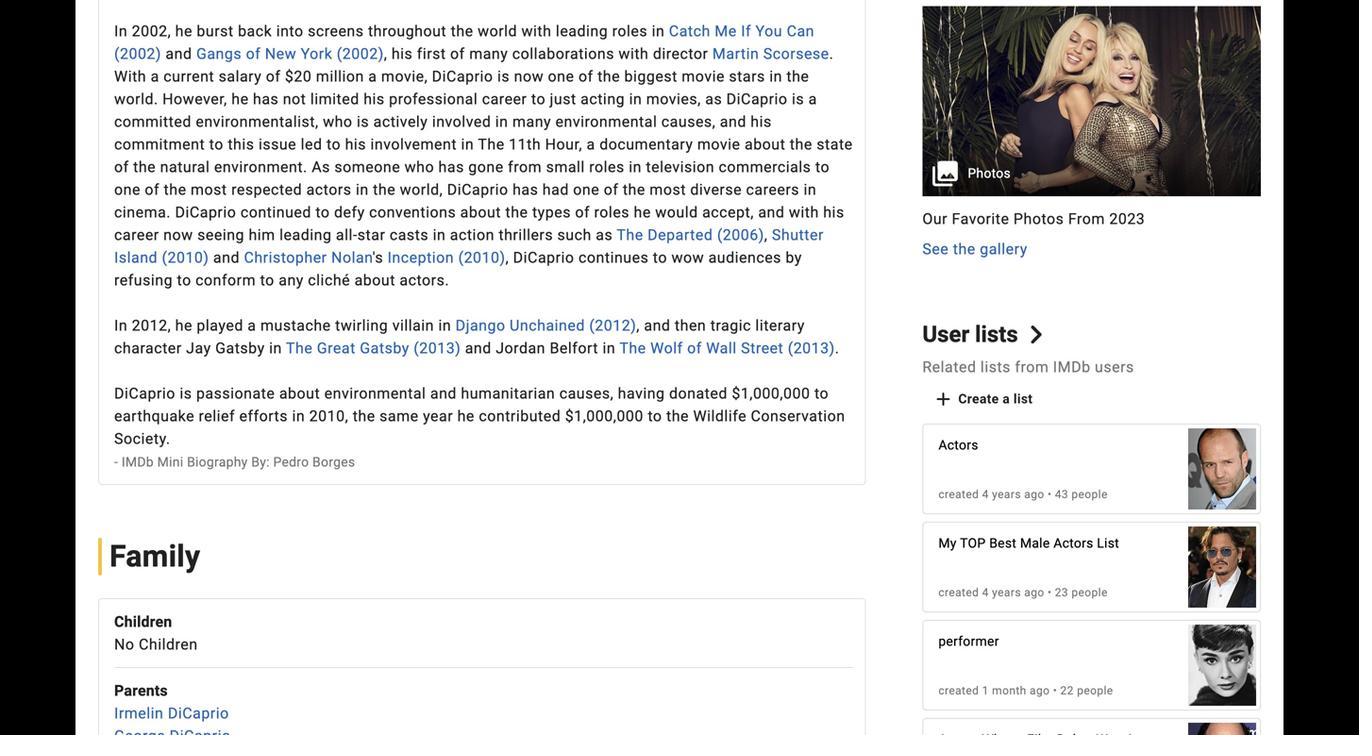 Task type: vqa. For each thing, say whether or not it's contained in the screenshot.
the million at top left
yes



Task type: describe. For each thing, give the bounding box(es) containing it.
1 vertical spatial actors
[[1054, 536, 1094, 552]]

in left catch
[[652, 22, 665, 40]]

director
[[653, 45, 709, 63]]

he left 'would'
[[634, 204, 651, 222]]

(2006)
[[718, 226, 765, 244]]

played
[[197, 317, 243, 335]]

the inside . with a current salary of $20 million a movie, dicaprio is now one of the biggest movie stars in the world. however, he has not limited his professional career to just acting in movies, as dicaprio is a committed environmentalist, who is actively involved in many environmental causes, and his commitment to this issue led to his involvement in the 11th hour, a documentary movie about the state of the natural environment. as someone who has gone from small roles in television commercials to one of the most respected actors in the world, dicaprio has had one of the most diverse careers in cinema. dicaprio continued to defy conventions about the types of roles he would accept, and with his career now seeing him leading all-star casts in action thrillers such as
[[478, 136, 505, 154]]

in right involved
[[496, 113, 509, 131]]

created 4 years ago • 43 people
[[939, 488, 1108, 501]]

in 2002, he burst back into screens throughout the world with leading roles in
[[114, 22, 669, 40]]

leading inside . with a current salary of $20 million a movie, dicaprio is now one of the biggest movie stars in the world. however, he has not limited his professional career to just acting in movies, as dicaprio is a committed environmentalist, who is actively involved in many environmental causes, and his commitment to this issue led to his involvement in the 11th hour, a documentary movie about the state of the natural environment. as someone who has gone from small roles in television commercials to one of the most respected actors in the world, dicaprio has had one of the most diverse careers in cinema. dicaprio continued to defy conventions about the types of roles he would accept, and with his career now seeing him leading all-star casts in action thrillers such as
[[280, 226, 332, 244]]

, up audiences
[[765, 226, 768, 244]]

in for in 2012, he played a mustache twirling villain in django unchained (2012)
[[114, 317, 128, 335]]

4 for my top best male actors list
[[983, 586, 989, 600]]

the departed (2006) ,
[[617, 226, 772, 244]]

- imdb mini biography by: pedro borges
[[114, 455, 355, 471]]

, and then tragic literary character jay gatsby in
[[114, 317, 805, 358]]

dicaprio inside dicaprio is passionate about environmental and humanitarian causes, having donated $1,000,000 to earthquake relief efforts in 2010, the same year he contributed $1,000,000 to the wildlife conservation society.
[[114, 385, 176, 403]]

would
[[656, 204, 698, 222]]

he down "salary"
[[232, 90, 249, 108]]

's
[[373, 249, 384, 267]]

in up inception (2010) link
[[433, 226, 446, 244]]

documentary
[[600, 136, 694, 154]]

continues
[[579, 249, 649, 267]]

production art image
[[923, 6, 1262, 197]]

wow
[[672, 249, 705, 267]]

small
[[546, 158, 585, 176]]

1 vertical spatial .
[[835, 340, 840, 358]]

1 horizontal spatial has
[[439, 158, 464, 176]]

1 horizontal spatial $1,000,000
[[732, 385, 811, 403]]

christopher nolan link
[[244, 249, 373, 267]]

children no children
[[114, 614, 198, 654]]

thrillers
[[499, 226, 553, 244]]

to down actors
[[316, 204, 330, 222]]

collaborations
[[513, 45, 615, 63]]

the left same
[[353, 408, 376, 426]]

natural
[[160, 158, 210, 176]]

committed
[[114, 113, 192, 131]]

dicaprio down the stars
[[727, 90, 788, 108]]

chevron right inline image
[[1028, 326, 1046, 344]]

0 horizontal spatial many
[[470, 45, 508, 63]]

(2002) for catch me if you can (2002)
[[114, 45, 161, 63]]

created for performer
[[939, 685, 980, 698]]

not
[[283, 90, 306, 108]]

and inside ", and then tragic literary character jay gatsby in"
[[644, 317, 671, 335]]

is inside dicaprio is passionate about environmental and humanitarian causes, having donated $1,000,000 to earthquake relief efforts in 2010, the same year he contributed $1,000,000 to the wildlife conservation society.
[[180, 385, 192, 403]]

2 horizontal spatial has
[[513, 181, 539, 199]]

of right had
[[604, 181, 619, 199]]

created for actors
[[939, 488, 980, 501]]

from
[[1069, 210, 1106, 228]]

ago for my top best male actors list
[[1025, 586, 1045, 600]]

the left state
[[790, 136, 813, 154]]

action
[[450, 226, 495, 244]]

new
[[265, 45, 297, 63]]

one up cinema.
[[114, 181, 141, 199]]

commercials
[[719, 158, 812, 176]]

photos inside group
[[968, 166, 1011, 182]]

jason statham image
[[1189, 419, 1257, 520]]

family
[[110, 539, 200, 575]]

django unchained (2012) link
[[456, 317, 637, 335]]

dicaprio right irmelin on the bottom left of the page
[[168, 705, 229, 723]]

literary
[[756, 317, 805, 335]]

created 4 years ago • 23 people
[[939, 586, 1108, 600]]

of down 'commitment' on the top left of the page
[[114, 158, 129, 176]]

and down the stars
[[720, 113, 747, 131]]

2002,
[[132, 22, 171, 40]]

relief
[[199, 408, 235, 426]]

world.
[[114, 90, 158, 108]]

0 vertical spatial who
[[323, 113, 353, 131]]

gone
[[469, 158, 504, 176]]

, dicaprio continues to wow audiences by refusing to conform to any cliché about actors.
[[114, 249, 803, 290]]

and down django
[[465, 340, 492, 358]]

dicaprio down gone
[[447, 181, 509, 199]]

he up 'jay'
[[175, 317, 193, 335]]

about inside , dicaprio continues to wow audiences by refusing to conform to any cliché about actors.
[[355, 272, 396, 290]]

and inside dicaprio is passionate about environmental and humanitarian causes, having donated $1,000,000 to earthquake relief efforts in 2010, the same year he contributed $1,000,000 to the wildlife conservation society.
[[431, 385, 457, 403]]

actors.
[[400, 272, 450, 290]]

and down careers
[[759, 204, 785, 222]]

2023
[[1110, 210, 1146, 228]]

just
[[550, 90, 577, 108]]

to up conservation
[[815, 385, 829, 403]]

43
[[1056, 488, 1069, 501]]

efforts
[[239, 408, 288, 426]]

humanitarian
[[461, 385, 555, 403]]

movie,
[[381, 68, 428, 86]]

2 (2010) from the left
[[459, 249, 506, 267]]

in right careers
[[804, 181, 817, 199]]

a right played
[[248, 317, 256, 335]]

and up conform
[[213, 249, 240, 267]]

photos link
[[923, 6, 1262, 197]]

donated
[[670, 385, 728, 403]]

refusing
[[114, 272, 173, 290]]

user lists link
[[923, 321, 1046, 349]]

someone
[[335, 158, 401, 176]]

his up someone
[[345, 136, 366, 154]]

to left any
[[260, 272, 275, 290]]

movies,
[[647, 90, 701, 108]]

my top best male actors list
[[939, 536, 1120, 552]]

1 horizontal spatial imdb
[[1054, 358, 1091, 376]]

ago for actors
[[1025, 488, 1045, 501]]

limited
[[311, 90, 360, 108]]

is down scorsese
[[792, 90, 805, 108]]

related
[[923, 358, 977, 376]]

dicaprio down catch me if you can (2002) link
[[432, 68, 493, 86]]

you
[[756, 22, 783, 40]]

add image
[[932, 388, 955, 411]]

23
[[1056, 586, 1069, 600]]

continued
[[241, 204, 312, 222]]

audrey hepburn image
[[1189, 616, 1257, 716]]

top
[[961, 536, 986, 552]]

issue
[[259, 136, 297, 154]]

1 horizontal spatial career
[[482, 90, 527, 108]]

the down someone
[[373, 181, 396, 199]]

in inside ", and then tragic literary character jay gatsby in"
[[269, 340, 282, 358]]

environment.
[[214, 158, 308, 176]]

acting
[[581, 90, 625, 108]]

into
[[276, 22, 304, 40]]

ago for performer
[[1030, 685, 1050, 698]]

0 horizontal spatial imdb
[[122, 455, 154, 471]]

people for performer
[[1078, 685, 1114, 698]]

audiences
[[709, 249, 782, 267]]

• for actors
[[1048, 488, 1052, 501]]

lists for related
[[981, 358, 1011, 376]]

people for actors
[[1072, 488, 1108, 501]]

catch me if you can (2002) link
[[114, 22, 815, 63]]

earthquake
[[114, 408, 195, 426]]

user
[[923, 321, 970, 348]]

respected
[[231, 181, 302, 199]]

see the gallery
[[923, 241, 1028, 259]]

the up thrillers at the top of page
[[506, 204, 528, 222]]

about up commercials
[[745, 136, 786, 154]]

to left wow
[[653, 249, 668, 267]]

catch me if you can (2002)
[[114, 22, 815, 63]]

christopher
[[244, 249, 327, 267]]

him
[[249, 226, 275, 244]]

years for my top best male actors list
[[993, 586, 1022, 600]]

had
[[543, 181, 569, 199]]

his up movie,
[[392, 45, 413, 63]]

the left world
[[451, 22, 474, 40]]

of up cinema.
[[145, 181, 160, 199]]

month
[[993, 685, 1027, 698]]

group containing our favorite photos from 2023
[[923, 6, 1262, 261]]

of up acting
[[579, 68, 594, 86]]

the great gatsby (2013) and jordan belfort in the wolf of wall street (2013) .
[[286, 340, 840, 358]]

as
[[312, 158, 330, 176]]

same
[[380, 408, 419, 426]]

and christopher nolan 's inception (2010)
[[209, 249, 506, 267]]

to down state
[[816, 158, 830, 176]]

hour,
[[545, 136, 583, 154]]

shutter island (2010)
[[114, 226, 824, 267]]

1 vertical spatial who
[[405, 158, 434, 176]]

with
[[114, 68, 146, 86]]

the down mustache
[[286, 340, 313, 358]]

the up acting
[[598, 68, 621, 86]]

a left movie,
[[369, 68, 377, 86]]

professional
[[389, 90, 478, 108]]

the up continues
[[617, 226, 644, 244]]

from inside . with a current salary of $20 million a movie, dicaprio is now one of the biggest movie stars in the world. however, he has not limited his professional career to just acting in movies, as dicaprio is a committed environmentalist, who is actively involved in many environmental causes, and his commitment to this issue led to his involvement in the 11th hour, a documentary movie about the state of the natural environment. as someone who has gone from small roles in television commercials to one of the most respected actors in the world, dicaprio has had one of the most diverse careers in cinema. dicaprio continued to defy conventions about the types of roles he would accept, and with his career now seeing him leading all-star casts in action thrillers such as
[[508, 158, 542, 176]]

in down someone
[[356, 181, 369, 199]]

johnny depp at an event for waiting for the barbarians (2019) image
[[1189, 517, 1257, 618]]

1 vertical spatial movie
[[698, 136, 741, 154]]

irmelin
[[114, 705, 164, 723]]

a down scorsese
[[809, 90, 818, 108]]

1 horizontal spatial as
[[706, 90, 723, 108]]

to right the refusing
[[177, 272, 191, 290]]

of down then
[[688, 340, 702, 358]]

island
[[114, 249, 158, 267]]

gatsby inside ", and then tragic literary character jay gatsby in"
[[215, 340, 265, 358]]

and up current
[[166, 45, 192, 63]]

nolan
[[332, 249, 373, 267]]

a right hour,
[[587, 136, 596, 154]]

in down martin scorsese link
[[770, 68, 783, 86]]

world
[[478, 22, 518, 40]]

and gangs of new york (2002) , his first of many collaborations with director martin scorsese
[[161, 45, 830, 63]]



Task type: locate. For each thing, give the bounding box(es) containing it.
can
[[787, 22, 815, 40]]

involvement
[[371, 136, 457, 154]]

his up shutter
[[824, 204, 845, 222]]

1 vertical spatial created
[[939, 586, 980, 600]]

our favorite photos from 2023 link
[[923, 208, 1262, 231]]

to right led
[[327, 136, 341, 154]]

(2002) up million
[[337, 45, 384, 63]]

1 vertical spatial as
[[596, 226, 613, 244]]

male
[[1021, 536, 1051, 552]]

causes, inside . with a current salary of $20 million a movie, dicaprio is now one of the biggest movie stars in the world. however, he has not limited his professional career to just acting in movies, as dicaprio is a committed environmentalist, who is actively involved in many environmental causes, and his commitment to this issue led to his involvement in the 11th hour, a documentary movie about the state of the natural environment. as someone who has gone from small roles in television commercials to one of the most respected actors in the world, dicaprio has had one of the most diverse careers in cinema. dicaprio continued to defy conventions about the types of roles he would accept, and with his career now seeing him leading all-star casts in action thrillers such as
[[662, 113, 716, 131]]

0 horizontal spatial now
[[164, 226, 193, 244]]

commitment
[[114, 136, 205, 154]]

world,
[[400, 181, 443, 199]]

(2002) for and gangs of new york (2002) , his first of many collaborations with director martin scorsese
[[337, 45, 384, 63]]

many up 11th
[[513, 113, 552, 131]]

departed
[[648, 226, 713, 244]]

his up actively
[[364, 90, 385, 108]]

to left this
[[209, 136, 224, 154]]

many inside . with a current salary of $20 million a movie, dicaprio is now one of the biggest movie stars in the world. however, he has not limited his professional career to just acting in movies, as dicaprio is a committed environmentalist, who is actively involved in many environmental causes, and his commitment to this issue led to his involvement in the 11th hour, a documentary movie about the state of the natural environment. as someone who has gone from small roles in television commercials to one of the most respected actors in the world, dicaprio has had one of the most diverse careers in cinema. dicaprio continued to defy conventions about the types of roles he would accept, and with his career now seeing him leading all-star casts in action thrillers such as
[[513, 113, 552, 131]]

0 horizontal spatial photos
[[968, 166, 1011, 182]]

1 (2002) from the left
[[114, 45, 161, 63]]

1 vertical spatial people
[[1072, 586, 1108, 600]]

0 horizontal spatial most
[[191, 181, 227, 199]]

0 vertical spatial created
[[939, 488, 980, 501]]

0 vertical spatial 4
[[983, 488, 989, 501]]

me
[[715, 22, 737, 40]]

group
[[923, 6, 1262, 261]]

cliché
[[308, 272, 350, 290]]

lists for user
[[976, 321, 1019, 348]]

careers
[[747, 181, 800, 199]]

to left just
[[532, 90, 546, 108]]

, inside ", and then tragic literary character jay gatsby in"
[[637, 317, 640, 335]]

leading up christopher nolan link
[[280, 226, 332, 244]]

imdb left the users at the right of page
[[1054, 358, 1091, 376]]

who
[[323, 113, 353, 131], [405, 158, 434, 176]]

society.
[[114, 430, 170, 448]]

irmelin dicaprio
[[114, 705, 229, 723]]

1 vertical spatial many
[[513, 113, 552, 131]]

1 horizontal spatial causes,
[[662, 113, 716, 131]]

4 down 'top'
[[983, 586, 989, 600]]

such
[[558, 226, 592, 244]]

about up action
[[461, 204, 501, 222]]

1 most from the left
[[191, 181, 227, 199]]

1 horizontal spatial (2013)
[[788, 340, 835, 358]]

2 vertical spatial created
[[939, 685, 980, 698]]

0 horizontal spatial career
[[114, 226, 159, 244]]

1
[[983, 685, 989, 698]]

movie up television
[[698, 136, 741, 154]]

dicaprio inside , dicaprio continues to wow audiences by refusing to conform to any cliché about actors.
[[513, 249, 575, 267]]

dicaprio
[[432, 68, 493, 86], [727, 90, 788, 108], [447, 181, 509, 199], [175, 204, 236, 222], [513, 249, 575, 267], [114, 385, 176, 403], [168, 705, 229, 723]]

actors
[[307, 181, 352, 199]]

2 4 from the top
[[983, 586, 989, 600]]

screens
[[308, 22, 364, 40]]

of down back
[[246, 45, 261, 63]]

(2002) inside the catch me if you can (2002)
[[114, 45, 161, 63]]

back
[[238, 22, 272, 40]]

2 years from the top
[[993, 586, 1022, 600]]

the right see
[[954, 241, 976, 259]]

1 horizontal spatial gatsby
[[360, 340, 410, 358]]

and
[[166, 45, 192, 63], [720, 113, 747, 131], [759, 204, 785, 222], [213, 249, 240, 267], [644, 317, 671, 335], [465, 340, 492, 358], [431, 385, 457, 403]]

0 horizontal spatial actors
[[939, 438, 979, 453]]

who down limited
[[323, 113, 353, 131]]

• for performer
[[1054, 685, 1058, 698]]

created 1 month ago • 22 people
[[939, 685, 1114, 698]]

has up environmentalist,
[[253, 90, 279, 108]]

in down documentary
[[629, 158, 642, 176]]

• left the 22
[[1054, 685, 1058, 698]]

created for my top best male actors list
[[939, 586, 980, 600]]

0 horizontal spatial (2002)
[[114, 45, 161, 63]]

photos group
[[923, 6, 1262, 197]]

2 vertical spatial people
[[1078, 685, 1114, 698]]

1 vertical spatial leading
[[280, 226, 332, 244]]

1 horizontal spatial (2010)
[[459, 249, 506, 267]]

0 vertical spatial photos
[[968, 166, 1011, 182]]

in right villain
[[439, 317, 452, 335]]

1 vertical spatial from
[[1016, 358, 1049, 376]]

2 vertical spatial ago
[[1030, 685, 1050, 698]]

causes, inside dicaprio is passionate about environmental and humanitarian causes, having donated $1,000,000 to earthquake relief efforts in 2010, the same year he contributed $1,000,000 to the wildlife conservation society.
[[560, 385, 614, 403]]

imdb
[[1054, 358, 1091, 376], [122, 455, 154, 471]]

0 vertical spatial actors
[[939, 438, 979, 453]]

wildlife
[[694, 408, 747, 426]]

1 in from the top
[[114, 22, 128, 40]]

most
[[191, 181, 227, 199], [650, 181, 686, 199]]

0 vertical spatial career
[[482, 90, 527, 108]]

in left 2010,
[[292, 408, 305, 426]]

1 horizontal spatial .
[[835, 340, 840, 358]]

0 horizontal spatial from
[[508, 158, 542, 176]]

the
[[478, 136, 505, 154], [617, 226, 644, 244], [286, 340, 313, 358], [620, 340, 647, 358]]

0 vertical spatial •
[[1048, 488, 1052, 501]]

my
[[939, 536, 957, 552]]

ago left 23
[[1025, 586, 1045, 600]]

photos up the gallery in the top of the page
[[1014, 210, 1065, 228]]

his up commercials
[[751, 113, 772, 131]]

, down in 2002, he burst back into screens throughout the world with leading roles in
[[384, 45, 388, 63]]

inception (2010) link
[[388, 249, 506, 267]]

0 horizontal spatial causes,
[[560, 385, 614, 403]]

1 vertical spatial imdb
[[122, 455, 154, 471]]

career up 'island'
[[114, 226, 159, 244]]

2010,
[[309, 408, 349, 426]]

1 vertical spatial $1,000,000
[[565, 408, 644, 426]]

2 vertical spatial •
[[1054, 685, 1058, 698]]

4
[[983, 488, 989, 501], [983, 586, 989, 600]]

2 created from the top
[[939, 586, 980, 600]]

catch
[[669, 22, 711, 40]]

see the gallery button
[[923, 238, 1028, 261]]

has left had
[[513, 181, 539, 199]]

of up such at top left
[[575, 204, 590, 222]]

environmental inside dicaprio is passionate about environmental and humanitarian causes, having donated $1,000,000 to earthquake relief efforts in 2010, the same year he contributed $1,000,000 to the wildlife conservation society.
[[325, 385, 426, 403]]

dicaprio is passionate about environmental and humanitarian causes, having donated $1,000,000 to earthquake relief efforts in 2010, the same year he contributed $1,000,000 to the wildlife conservation society.
[[114, 385, 846, 448]]

0 vertical spatial people
[[1072, 488, 1108, 501]]

one up just
[[548, 68, 575, 86]]

(2010) inside the shutter island (2010)
[[162, 249, 209, 267]]

and up year
[[431, 385, 457, 403]]

is down limited
[[357, 113, 369, 131]]

conform
[[196, 272, 256, 290]]

actively
[[374, 113, 428, 131]]

, inside , dicaprio continues to wow audiences by refusing to conform to any cliché about actors.
[[506, 249, 509, 267]]

0 vertical spatial roles
[[613, 22, 648, 40]]

created up my
[[939, 488, 980, 501]]

years for actors
[[993, 488, 1022, 501]]

1 (2010) from the left
[[162, 249, 209, 267]]

york
[[301, 45, 333, 63]]

by:
[[251, 455, 270, 471]]

with up collaborations
[[522, 22, 552, 40]]

performer
[[939, 634, 1000, 650]]

shutter island (2010) link
[[114, 226, 824, 267]]

(2012)
[[590, 317, 637, 335]]

1 horizontal spatial with
[[619, 45, 649, 63]]

list
[[1098, 536, 1120, 552]]

1 horizontal spatial many
[[513, 113, 552, 131]]

0 vertical spatial children
[[114, 614, 172, 632]]

children right 'no'
[[139, 636, 198, 654]]

(2010) down action
[[459, 249, 506, 267]]

(2010) down seeing
[[162, 249, 209, 267]]

1 horizontal spatial actors
[[1054, 536, 1094, 552]]

created left 1
[[939, 685, 980, 698]]

actors left list
[[1054, 536, 1094, 552]]

0 vertical spatial years
[[993, 488, 1022, 501]]

0 vertical spatial has
[[253, 90, 279, 108]]

the down natural
[[164, 181, 187, 199]]

11th
[[509, 136, 541, 154]]

2 vertical spatial roles
[[595, 204, 630, 222]]

1 vertical spatial career
[[114, 226, 159, 244]]

lists left the chevron right inline icon
[[976, 321, 1019, 348]]

the inside button
[[954, 241, 976, 259]]

1 years from the top
[[993, 488, 1022, 501]]

. with a current salary of $20 million a movie, dicaprio is now one of the biggest movie stars in the world. however, he has not limited his professional career to just acting in movies, as dicaprio is a committed environmentalist, who is actively involved in many environmental causes, and his commitment to this issue led to his involvement in the 11th hour, a documentary movie about the state of the natural environment. as someone who has gone from small roles in television commercials to one of the most respected actors in the world, dicaprio has had one of the most diverse careers in cinema. dicaprio continued to defy conventions about the types of roles he would accept, and with his career now seeing him leading all-star casts in action thrillers such as
[[114, 45, 853, 244]]

one right had
[[573, 181, 600, 199]]

most up 'would'
[[650, 181, 686, 199]]

people for my top best male actors list
[[1072, 586, 1108, 600]]

0 vertical spatial leading
[[556, 22, 608, 40]]

in down (2012)
[[603, 340, 616, 358]]

the up gone
[[478, 136, 505, 154]]

2 (2013) from the left
[[788, 340, 835, 358]]

wolf
[[651, 340, 683, 358]]

2 vertical spatial has
[[513, 181, 539, 199]]

the down (2012)
[[620, 340, 647, 358]]

now down and gangs of new york (2002) , his first of many collaborations with director martin scorsese at the top of page
[[514, 68, 544, 86]]

0 horizontal spatial who
[[323, 113, 353, 131]]

0 horizontal spatial (2013)
[[414, 340, 461, 358]]

borges
[[313, 455, 355, 471]]

photos up favorite
[[968, 166, 1011, 182]]

in down biggest
[[629, 90, 642, 108]]

0 horizontal spatial leading
[[280, 226, 332, 244]]

inception
[[388, 249, 454, 267]]

martin
[[713, 45, 760, 63]]

0 vertical spatial ago
[[1025, 488, 1045, 501]]

1 vertical spatial environmental
[[325, 385, 426, 403]]

stars
[[729, 68, 766, 86]]

1 4 from the top
[[983, 488, 989, 501]]

0 horizontal spatial has
[[253, 90, 279, 108]]

, down thrillers at the top of page
[[506, 249, 509, 267]]

then
[[675, 317, 707, 335]]

2 most from the left
[[650, 181, 686, 199]]

0 vertical spatial now
[[514, 68, 544, 86]]

about
[[745, 136, 786, 154], [461, 204, 501, 222], [355, 272, 396, 290], [279, 385, 320, 403]]

• for my top best male actors list
[[1048, 586, 1052, 600]]

roles up biggest
[[613, 22, 648, 40]]

the down the donated
[[667, 408, 689, 426]]

state
[[817, 136, 853, 154]]

about inside dicaprio is passionate about environmental and humanitarian causes, having donated $1,000,000 to earthquake relief efforts in 2010, the same year he contributed $1,000,000 to the wildlife conservation society.
[[279, 385, 320, 403]]

diverse
[[691, 181, 742, 199]]

1 vertical spatial in
[[114, 317, 128, 335]]

. inside . with a current salary of $20 million a movie, dicaprio is now one of the biggest movie stars in the world. however, he has not limited his professional career to just acting in movies, as dicaprio is a committed environmentalist, who is actively involved in many environmental causes, and his commitment to this issue led to his involvement in the 11th hour, a documentary movie about the state of the natural environment. as someone who has gone from small roles in television commercials to one of the most respected actors in the world, dicaprio has had one of the most diverse careers in cinema. dicaprio continued to defy conventions about the types of roles he would accept, and with his career now seeing him leading all-star casts in action thrillers such as
[[830, 45, 834, 63]]

environmental
[[556, 113, 658, 131], [325, 385, 426, 403]]

he left burst
[[175, 22, 193, 40]]

0 vertical spatial causes,
[[662, 113, 716, 131]]

gallery
[[980, 241, 1028, 259]]

0 vertical spatial imdb
[[1054, 358, 1091, 376]]

(2002)
[[114, 45, 161, 63], [337, 45, 384, 63]]

lists inside user lists link
[[976, 321, 1019, 348]]

movie down director
[[682, 68, 725, 86]]

conservation
[[751, 408, 846, 426]]

gatsby down the in 2012, he played a mustache twirling villain in django unchained (2012)
[[360, 340, 410, 358]]

(2013) down the literary
[[788, 340, 835, 358]]

about up 2010,
[[279, 385, 320, 403]]

3 created from the top
[[939, 685, 980, 698]]

1 vertical spatial causes,
[[560, 385, 614, 403]]

2 (2002) from the left
[[337, 45, 384, 63]]

environmental inside . with a current salary of $20 million a movie, dicaprio is now one of the biggest movie stars in the world. however, he has not limited his professional career to just acting in movies, as dicaprio is a committed environmentalist, who is actively involved in many environmental causes, and his commitment to this issue led to his involvement in the 11th hour, a documentary movie about the state of the natural environment. as someone who has gone from small roles in television commercials to one of the most respected actors in the world, dicaprio has had one of the most diverse careers in cinema. dicaprio continued to defy conventions about the types of roles he would accept, and with his career now seeing him leading all-star casts in action thrillers such as
[[556, 113, 658, 131]]

career down and gangs of new york (2002) , his first of many collaborations with director martin scorsese at the top of page
[[482, 90, 527, 108]]

1 horizontal spatial (2002)
[[337, 45, 384, 63]]

dicaprio down thrillers at the top of page
[[513, 249, 575, 267]]

gatsby down played
[[215, 340, 265, 358]]

villain
[[393, 317, 434, 335]]

children up 'no'
[[114, 614, 172, 632]]

character
[[114, 340, 182, 358]]

burst
[[197, 22, 234, 40]]

has left gone
[[439, 158, 464, 176]]

martin scorsese link
[[713, 45, 830, 63]]

actors down the add image
[[939, 438, 979, 453]]

1 vertical spatial 4
[[983, 586, 989, 600]]

1 vertical spatial now
[[164, 226, 193, 244]]

imdb right -
[[122, 455, 154, 471]]

a right with at the left of page
[[151, 68, 159, 86]]

with inside . with a current salary of $20 million a movie, dicaprio is now one of the biggest movie stars in the world. however, he has not limited his professional career to just acting in movies, as dicaprio is a committed environmentalist, who is actively involved in many environmental causes, and his commitment to this issue led to his involvement in the 11th hour, a documentary movie about the state of the natural environment. as someone who has gone from small roles in television commercials to one of the most respected actors in the world, dicaprio has had one of the most diverse careers in cinema. dicaprio continued to defy conventions about the types of roles he would accept, and with his career now seeing him leading all-star casts in action thrillers such as
[[789, 204, 819, 222]]

a inside "button"
[[1003, 391, 1011, 407]]

0 vertical spatial many
[[470, 45, 508, 63]]

he inside dicaprio is passionate about environmental and humanitarian causes, having donated $1,000,000 to earthquake relief efforts in 2010, the same year he contributed $1,000,000 to the wildlife conservation society.
[[458, 408, 475, 426]]

1 vertical spatial roles
[[590, 158, 625, 176]]

0 vertical spatial as
[[706, 90, 723, 108]]

0 vertical spatial .
[[830, 45, 834, 63]]

0 vertical spatial lists
[[976, 321, 1019, 348]]

1 vertical spatial has
[[439, 158, 464, 176]]

in down involved
[[461, 136, 474, 154]]

1 horizontal spatial from
[[1016, 358, 1049, 376]]

1 horizontal spatial leading
[[556, 22, 608, 40]]

the down scorsese
[[787, 68, 810, 86]]

dicaprio up earthquake
[[114, 385, 176, 403]]

0 vertical spatial $1,000,000
[[732, 385, 811, 403]]

1 vertical spatial children
[[139, 636, 198, 654]]

from
[[508, 158, 542, 176], [1016, 358, 1049, 376]]

dicaprio up seeing
[[175, 204, 236, 222]]

photos
[[968, 166, 1011, 182], [1014, 210, 1065, 228]]

the down documentary
[[623, 181, 646, 199]]

environmental down acting
[[556, 113, 658, 131]]

0 horizontal spatial .
[[830, 45, 834, 63]]

casts
[[390, 226, 429, 244]]

0 vertical spatial from
[[508, 158, 542, 176]]

in for in 2002, he burst back into screens throughout the world with leading roles in
[[114, 22, 128, 40]]

1 vertical spatial ago
[[1025, 586, 1045, 600]]

1 vertical spatial photos
[[1014, 210, 1065, 228]]

1 vertical spatial lists
[[981, 358, 1011, 376]]

0 horizontal spatial as
[[596, 226, 613, 244]]

create a list button
[[923, 382, 1049, 416]]

the down 'commitment' on the top left of the page
[[133, 158, 156, 176]]

1 (2013) from the left
[[414, 340, 461, 358]]

2 horizontal spatial with
[[789, 204, 819, 222]]

1 vertical spatial with
[[619, 45, 649, 63]]

1 horizontal spatial who
[[405, 158, 434, 176]]

0 vertical spatial with
[[522, 22, 552, 40]]

to down having
[[648, 408, 662, 426]]

of down new
[[266, 68, 281, 86]]

if
[[741, 22, 752, 40]]

accept,
[[703, 204, 754, 222]]

2 vertical spatial with
[[789, 204, 819, 222]]

lists up create a list
[[981, 358, 1011, 376]]

is up earthquake
[[180, 385, 192, 403]]

, left then
[[637, 317, 640, 335]]

created up 'performer'
[[939, 586, 980, 600]]

in inside dicaprio is passionate about environmental and humanitarian causes, having donated $1,000,000 to earthquake relief efforts in 2010, the same year he contributed $1,000,000 to the wildlife conservation society.
[[292, 408, 305, 426]]

the departed (2006) link
[[617, 226, 765, 244]]

he right year
[[458, 408, 475, 426]]

1 horizontal spatial environmental
[[556, 113, 658, 131]]

actors
[[939, 438, 979, 453], [1054, 536, 1094, 552]]

2 gatsby from the left
[[360, 340, 410, 358]]

the wolf of wall street (2013) link
[[620, 340, 835, 358]]

1 vertical spatial years
[[993, 586, 1022, 600]]

0 vertical spatial in
[[114, 22, 128, 40]]

0 horizontal spatial $1,000,000
[[565, 408, 644, 426]]

1 gatsby from the left
[[215, 340, 265, 358]]

0 horizontal spatial with
[[522, 22, 552, 40]]

0 vertical spatial environmental
[[556, 113, 658, 131]]

0 horizontal spatial gatsby
[[215, 340, 265, 358]]

is down and gangs of new york (2002) , his first of many collaborations with director martin scorsese at the top of page
[[498, 68, 510, 86]]

1 created from the top
[[939, 488, 980, 501]]

wall
[[707, 340, 737, 358]]

by
[[786, 249, 803, 267]]

1 horizontal spatial now
[[514, 68, 544, 86]]

of right first
[[450, 45, 465, 63]]

1 horizontal spatial photos
[[1014, 210, 1065, 228]]

current
[[164, 68, 215, 86]]

unchained
[[510, 317, 585, 335]]

4 for actors
[[983, 488, 989, 501]]

2 in from the top
[[114, 317, 128, 335]]

biggest
[[625, 68, 678, 86]]

roles up continues
[[595, 204, 630, 222]]

1 horizontal spatial most
[[650, 181, 686, 199]]

0 vertical spatial movie
[[682, 68, 725, 86]]



